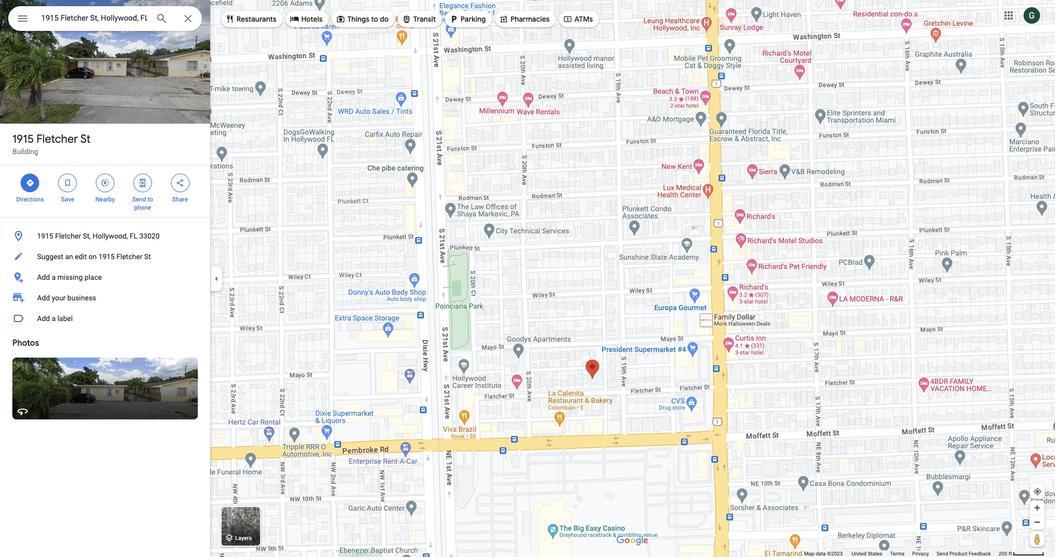 Task type: vqa. For each thing, say whether or not it's contained in the screenshot.
the rightmost Walk image
no



Task type: describe. For each thing, give the bounding box(es) containing it.
st inside suggest an edit on 1915 fletcher st 'button'
[[144, 253, 151, 261]]

google maps element
[[0, 0, 1056, 557]]

united
[[852, 551, 867, 557]]

©2023
[[827, 551, 843, 557]]

collapse side panel image
[[211, 273, 222, 284]]

missing
[[57, 273, 83, 281]]

google account: greg robinson  
(robinsongreg175@gmail.com) image
[[1024, 7, 1041, 24]]

 pharmacies
[[499, 13, 550, 25]]


[[499, 13, 509, 25]]


[[16, 11, 29, 26]]


[[336, 13, 345, 25]]

your
[[52, 294, 66, 302]]

st inside 1915 fletcher st building
[[80, 132, 91, 146]]

restaurants
[[237, 14, 277, 24]]

show your location image
[[1033, 487, 1043, 496]]

add your business
[[37, 294, 96, 302]]

33020
[[139, 232, 160, 240]]

edit
[[75, 253, 87, 261]]

fletcher inside 'button'
[[117, 253, 142, 261]]

an
[[65, 253, 73, 261]]

fl
[[130, 232, 138, 240]]

atms
[[575, 14, 593, 24]]


[[63, 177, 72, 189]]

things
[[347, 14, 370, 24]]

building
[[12, 147, 38, 156]]

none field inside 1915 fletcher st, hollywood, fl 33020 field
[[41, 12, 147, 24]]

200 ft button
[[999, 551, 1045, 557]]

parking
[[461, 14, 486, 24]]

add a label
[[37, 314, 73, 323]]

1915 Fletcher St, Hollywood, FL 33020 field
[[8, 6, 202, 31]]

1915 for st,
[[37, 232, 53, 240]]

united states button
[[852, 550, 883, 557]]

suggest an edit on 1915 fletcher st
[[37, 253, 151, 261]]

send product feedback button
[[937, 550, 991, 557]]

states
[[868, 551, 883, 557]]

add a missing place
[[37, 273, 102, 281]]

save
[[61, 196, 74, 203]]

200
[[999, 551, 1008, 557]]

send to phone
[[132, 196, 153, 211]]

 restaurants
[[225, 13, 277, 25]]

share
[[172, 196, 188, 203]]

zoom out image
[[1034, 518, 1042, 526]]

zoom in image
[[1034, 504, 1042, 512]]


[[100, 177, 110, 189]]

add for add your business
[[37, 294, 50, 302]]

suggest an edit on 1915 fletcher st button
[[0, 246, 210, 267]]

1915 for st
[[12, 132, 34, 146]]

1915 fletcher st main content
[[0, 0, 210, 557]]


[[290, 13, 299, 25]]

send product feedback
[[937, 551, 991, 557]]



Task type: locate. For each thing, give the bounding box(es) containing it.
add inside button
[[37, 273, 50, 281]]

a left label
[[52, 314, 56, 323]]

map data ©2023
[[805, 551, 844, 557]]

 parking
[[449, 13, 486, 25]]

fletcher inside 1915 fletcher st building
[[36, 132, 78, 146]]

0 vertical spatial to
[[371, 14, 378, 24]]

0 vertical spatial send
[[132, 196, 146, 203]]

actions for 1915 fletcher st region
[[0, 165, 210, 217]]

1 vertical spatial 1915
[[37, 232, 53, 240]]

suggest
[[37, 253, 63, 261]]

data
[[816, 551, 826, 557]]

business
[[67, 294, 96, 302]]

on
[[89, 253, 97, 261]]

1915 fletcher st, hollywood, fl 33020 button
[[0, 226, 210, 246]]

a
[[52, 273, 56, 281], [52, 314, 56, 323]]

add down suggest
[[37, 273, 50, 281]]

send inside button
[[937, 551, 949, 557]]

privacy button
[[913, 550, 929, 557]]

0 vertical spatial a
[[52, 273, 56, 281]]

add inside 'button'
[[37, 314, 50, 323]]


[[25, 177, 35, 189]]

0 horizontal spatial st
[[80, 132, 91, 146]]

 transit
[[402, 13, 436, 25]]

product
[[950, 551, 968, 557]]

1 add from the top
[[37, 273, 50, 281]]

united states
[[852, 551, 883, 557]]

pharmacies
[[511, 14, 550, 24]]

1 vertical spatial fletcher
[[55, 232, 81, 240]]

fletcher
[[36, 132, 78, 146], [55, 232, 81, 240], [117, 253, 142, 261]]

fletcher for st
[[36, 132, 78, 146]]

 atms
[[563, 13, 593, 25]]


[[225, 13, 235, 25]]

add a missing place button
[[0, 267, 210, 288]]

1915
[[12, 132, 34, 146], [37, 232, 53, 240], [99, 253, 115, 261]]

directions
[[16, 196, 44, 203]]

2 vertical spatial 1915
[[99, 253, 115, 261]]

0 horizontal spatial 1915
[[12, 132, 34, 146]]

do
[[380, 14, 389, 24]]

feedback
[[969, 551, 991, 557]]

1915 up suggest
[[37, 232, 53, 240]]

add left your
[[37, 294, 50, 302]]

send for send to phone
[[132, 196, 146, 203]]

200 ft
[[999, 551, 1013, 557]]

to inside 'send to phone'
[[148, 196, 153, 203]]

1915 fletcher st building
[[12, 132, 91, 156]]

a left missing
[[52, 273, 56, 281]]

1915 fletcher st, hollywood, fl 33020
[[37, 232, 160, 240]]

1 vertical spatial a
[[52, 314, 56, 323]]

fletcher for st,
[[55, 232, 81, 240]]

a inside button
[[52, 273, 56, 281]]

ft
[[1009, 551, 1013, 557]]

footer containing map data ©2023
[[805, 550, 999, 557]]

0 vertical spatial add
[[37, 273, 50, 281]]

footer
[[805, 550, 999, 557]]


[[402, 13, 411, 25]]

st
[[80, 132, 91, 146], [144, 253, 151, 261]]

layers
[[235, 535, 252, 542]]

1915 inside 1915 fletcher st building
[[12, 132, 34, 146]]

send
[[132, 196, 146, 203], [937, 551, 949, 557]]

add for add a label
[[37, 314, 50, 323]]

fletcher down fl
[[117, 253, 142, 261]]

privacy
[[913, 551, 929, 557]]


[[176, 177, 185, 189]]

3 add from the top
[[37, 314, 50, 323]]

send left product
[[937, 551, 949, 557]]

photos
[[12, 338, 39, 348]]


[[138, 177, 147, 189]]

1915 right on
[[99, 253, 115, 261]]

1 vertical spatial send
[[937, 551, 949, 557]]

0 vertical spatial 1915
[[12, 132, 34, 146]]

1915 up building
[[12, 132, 34, 146]]

hotels
[[301, 14, 323, 24]]

a inside 'button'
[[52, 314, 56, 323]]

0 vertical spatial fletcher
[[36, 132, 78, 146]]

place
[[85, 273, 102, 281]]

1 vertical spatial st
[[144, 253, 151, 261]]

send for send product feedback
[[937, 551, 949, 557]]

add
[[37, 273, 50, 281], [37, 294, 50, 302], [37, 314, 50, 323]]

2 vertical spatial fletcher
[[117, 253, 142, 261]]

 button
[[8, 6, 37, 33]]

1 horizontal spatial 1915
[[37, 232, 53, 240]]

1 a from the top
[[52, 273, 56, 281]]

to left "do"
[[371, 14, 378, 24]]

1 horizontal spatial to
[[371, 14, 378, 24]]

1 horizontal spatial st
[[144, 253, 151, 261]]


[[449, 13, 459, 25]]

1 vertical spatial add
[[37, 294, 50, 302]]

to inside  things to do
[[371, 14, 378, 24]]

nearby
[[95, 196, 115, 203]]

add for add a missing place
[[37, 273, 50, 281]]

terms button
[[890, 550, 905, 557]]

phone
[[134, 204, 151, 211]]

st,
[[83, 232, 91, 240]]

a for label
[[52, 314, 56, 323]]

 hotels
[[290, 13, 323, 25]]

show street view coverage image
[[1030, 531, 1045, 547]]


[[563, 13, 573, 25]]

2 a from the top
[[52, 314, 56, 323]]

1915 inside button
[[37, 232, 53, 240]]

add left label
[[37, 314, 50, 323]]

to up phone
[[148, 196, 153, 203]]

 things to do
[[336, 13, 389, 25]]

2 add from the top
[[37, 294, 50, 302]]

1 vertical spatial to
[[148, 196, 153, 203]]

add your business link
[[0, 288, 210, 308]]

send inside 'send to phone'
[[132, 196, 146, 203]]

transit
[[414, 14, 436, 24]]

terms
[[890, 551, 905, 557]]

label
[[57, 314, 73, 323]]

hollywood,
[[93, 232, 128, 240]]

send up phone
[[132, 196, 146, 203]]

to
[[371, 14, 378, 24], [148, 196, 153, 203]]

1915 inside 'button'
[[99, 253, 115, 261]]

2 vertical spatial add
[[37, 314, 50, 323]]

add a label button
[[0, 308, 210, 329]]

map
[[805, 551, 815, 557]]

fletcher inside button
[[55, 232, 81, 240]]

0 vertical spatial st
[[80, 132, 91, 146]]

1 horizontal spatial send
[[937, 551, 949, 557]]

 search field
[[8, 6, 202, 33]]

2 horizontal spatial 1915
[[99, 253, 115, 261]]

fletcher up building
[[36, 132, 78, 146]]

fletcher left st, at the top left
[[55, 232, 81, 240]]

a for missing
[[52, 273, 56, 281]]

0 horizontal spatial to
[[148, 196, 153, 203]]

0 horizontal spatial send
[[132, 196, 146, 203]]

None field
[[41, 12, 147, 24]]

footer inside the google maps element
[[805, 550, 999, 557]]



